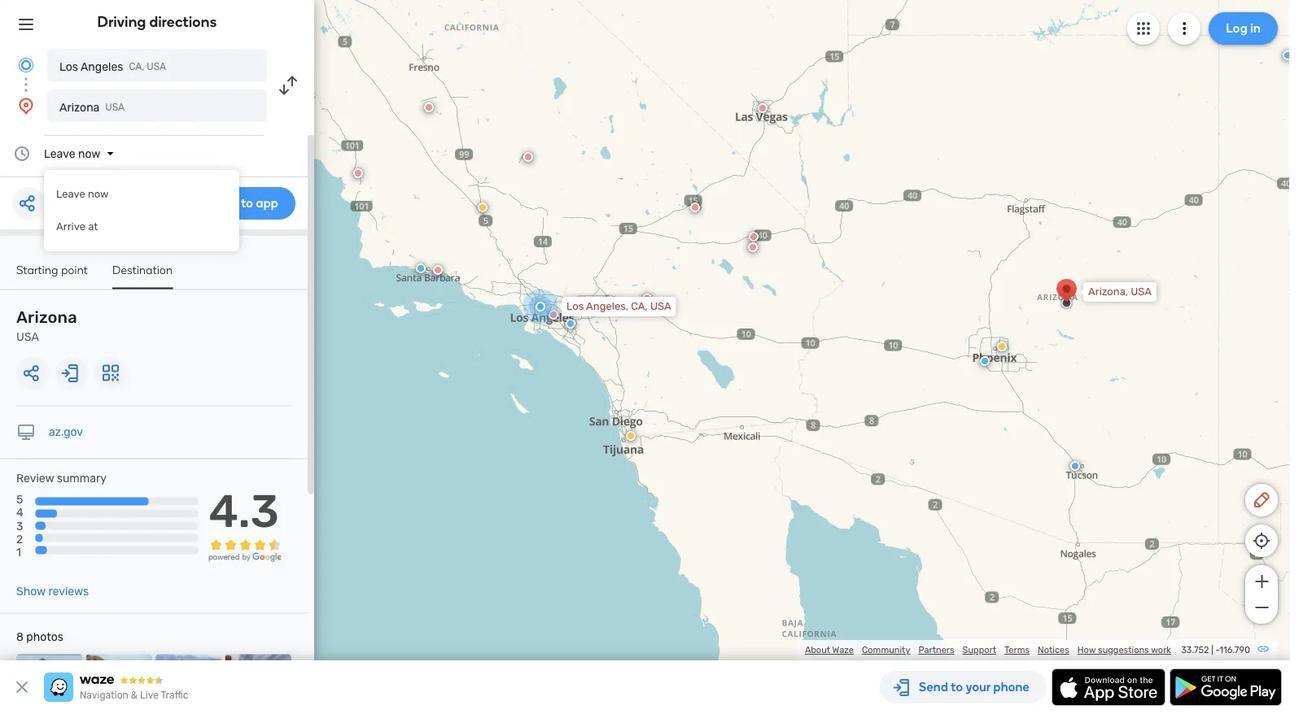 Task type: vqa. For each thing, say whether or not it's contained in the screenshot.
'33.752 | -116.790'
yes



Task type: locate. For each thing, give the bounding box(es) containing it.
0 horizontal spatial road closed image
[[353, 168, 363, 178]]

leave now
[[44, 147, 101, 160], [56, 188, 109, 201]]

leave now option
[[44, 178, 239, 211]]

1 horizontal spatial hazard image
[[626, 431, 636, 441]]

1 vertical spatial ca,
[[631, 300, 648, 313]]

ca, inside los angeles ca, usa
[[129, 61, 144, 72]]

review summary
[[16, 472, 107, 486]]

0 horizontal spatial ca,
[[129, 61, 144, 72]]

arizona
[[59, 101, 100, 114], [16, 308, 77, 327]]

zoom in image
[[1252, 572, 1272, 592]]

road closed image
[[523, 152, 533, 162], [353, 168, 363, 178], [642, 294, 652, 304]]

driving
[[97, 13, 146, 31]]

image 4 of arizona, [missing %{city} value] image
[[225, 655, 291, 715]]

show reviews
[[16, 585, 89, 599]]

0 horizontal spatial hazard image
[[478, 203, 488, 212]]

8
[[16, 631, 24, 644]]

how suggestions work link
[[1078, 645, 1171, 656]]

now up leave now option on the top left
[[78, 147, 101, 160]]

1 vertical spatial los
[[567, 300, 584, 313]]

work
[[1151, 645, 1171, 656]]

0 vertical spatial ca,
[[129, 61, 144, 72]]

terms
[[1004, 645, 1030, 656]]

&
[[131, 690, 138, 702]]

traffic
[[161, 690, 188, 702]]

partners link
[[919, 645, 954, 656]]

usa inside los angeles ca, usa
[[147, 61, 166, 72]]

4
[[16, 506, 23, 520]]

1 horizontal spatial los
[[567, 300, 584, 313]]

0 vertical spatial leave
[[44, 147, 75, 160]]

clock image
[[12, 144, 32, 164]]

x image
[[12, 678, 32, 698]]

point
[[61, 263, 88, 277]]

0 vertical spatial arizona usa
[[59, 101, 125, 114]]

0 vertical spatial now
[[78, 147, 101, 160]]

summary
[[57, 472, 107, 486]]

los for angeles
[[59, 60, 78, 73]]

0 vertical spatial los
[[59, 60, 78, 73]]

police image
[[416, 264, 426, 273]]

hazard image
[[478, 203, 488, 212], [997, 342, 1007, 352], [626, 431, 636, 441]]

33.752 | -116.790
[[1181, 645, 1250, 656]]

now
[[78, 147, 101, 160], [88, 188, 109, 201]]

los angeles ca, usa
[[59, 60, 166, 73]]

usa
[[147, 61, 166, 72], [105, 102, 125, 113], [1131, 286, 1152, 298], [650, 300, 671, 313], [16, 330, 39, 344]]

ca, for angeles,
[[631, 300, 648, 313]]

police image
[[1283, 50, 1290, 60], [566, 319, 575, 329], [980, 357, 990, 366], [1070, 462, 1080, 471]]

arizona usa
[[59, 101, 125, 114], [16, 308, 77, 344]]

ca, right angeles
[[129, 61, 144, 72]]

link image
[[1257, 643, 1270, 656]]

3
[[16, 520, 23, 533]]

arizona usa down the starting point button
[[16, 308, 77, 344]]

leave now right clock image
[[44, 147, 101, 160]]

waze
[[832, 645, 854, 656]]

2 horizontal spatial hazard image
[[997, 342, 1007, 352]]

leave right clock image
[[44, 147, 75, 160]]

usa down driving directions
[[147, 61, 166, 72]]

arizona down angeles
[[59, 101, 100, 114]]

-
[[1216, 645, 1220, 656]]

arizona down the starting point button
[[16, 308, 77, 327]]

az.gov link
[[49, 426, 83, 439]]

road closed image
[[424, 103, 434, 112], [758, 103, 768, 113], [690, 203, 700, 212], [749, 232, 759, 242], [748, 243, 758, 252], [433, 265, 443, 275], [549, 310, 558, 320]]

1 vertical spatial leave
[[56, 188, 85, 201]]

arrive at option
[[44, 211, 239, 243]]

0 vertical spatial road closed image
[[523, 152, 533, 162]]

arizona usa down angeles
[[59, 101, 125, 114]]

now inside option
[[88, 188, 109, 201]]

suggestions
[[1098, 645, 1149, 656]]

2 horizontal spatial road closed image
[[642, 294, 652, 304]]

|
[[1211, 645, 1213, 656]]

1 vertical spatial now
[[88, 188, 109, 201]]

1 horizontal spatial ca,
[[631, 300, 648, 313]]

arrive at
[[56, 221, 98, 233]]

arizona, usa
[[1088, 286, 1152, 298]]

los
[[59, 60, 78, 73], [567, 300, 584, 313]]

los angeles, ca, usa
[[567, 300, 671, 313]]

usa down the starting point button
[[16, 330, 39, 344]]

angeles,
[[586, 300, 628, 313]]

1 horizontal spatial road closed image
[[523, 152, 533, 162]]

about
[[805, 645, 830, 656]]

0 vertical spatial arizona
[[59, 101, 100, 114]]

arrive
[[56, 221, 85, 233]]

leave
[[44, 147, 75, 160], [56, 188, 85, 201]]

los left 'angeles,'
[[567, 300, 584, 313]]

how
[[1078, 645, 1096, 656]]

destination button
[[112, 263, 173, 289]]

image 2 of arizona, [missing %{city} value] image
[[86, 655, 152, 715]]

33.752
[[1181, 645, 1209, 656]]

ca, for angeles
[[129, 61, 144, 72]]

ca, right 'angeles,'
[[631, 300, 648, 313]]

notices
[[1038, 645, 1069, 656]]

1 vertical spatial road closed image
[[353, 168, 363, 178]]

1 vertical spatial leave now
[[56, 188, 109, 201]]

now up at
[[88, 188, 109, 201]]

leave up arrive
[[56, 188, 85, 201]]

starting
[[16, 263, 58, 277]]

ca,
[[129, 61, 144, 72], [631, 300, 648, 313]]

0 horizontal spatial los
[[59, 60, 78, 73]]

leave now up arrive at
[[56, 188, 109, 201]]

navigation
[[80, 690, 129, 702]]

2 vertical spatial hazard image
[[626, 431, 636, 441]]

8 photos
[[16, 631, 63, 644]]

los left angeles
[[59, 60, 78, 73]]

navigation & live traffic
[[80, 690, 188, 702]]



Task type: describe. For each thing, give the bounding box(es) containing it.
leave inside leave now option
[[56, 188, 85, 201]]

az.gov
[[49, 426, 83, 439]]

review
[[16, 472, 54, 486]]

support
[[963, 645, 996, 656]]

2
[[16, 533, 23, 546]]

1
[[16, 546, 21, 559]]

driving directions
[[97, 13, 217, 31]]

directions
[[149, 13, 217, 31]]

1 vertical spatial arizona usa
[[16, 308, 77, 344]]

pencil image
[[1252, 491, 1271, 510]]

zoom out image
[[1252, 598, 1272, 618]]

photos
[[26, 631, 63, 644]]

about waze link
[[805, 645, 854, 656]]

show
[[16, 585, 46, 599]]

116.790
[[1220, 645, 1250, 656]]

angeles
[[81, 60, 123, 73]]

5 4 3 2 1
[[16, 493, 23, 559]]

arizona,
[[1088, 286, 1128, 298]]

notices link
[[1038, 645, 1069, 656]]

usa right 'angeles,'
[[650, 300, 671, 313]]

image 1 of arizona, [missing %{city} value] image
[[16, 655, 83, 715]]

at
[[88, 221, 98, 233]]

leave now inside option
[[56, 188, 109, 201]]

0 vertical spatial hazard image
[[478, 203, 488, 212]]

location image
[[16, 96, 36, 116]]

current location image
[[16, 55, 36, 75]]

los for angeles,
[[567, 300, 584, 313]]

image 3 of arizona, [missing %{city} value] image
[[155, 655, 222, 715]]

1 vertical spatial arizona
[[16, 308, 77, 327]]

live
[[140, 690, 159, 702]]

about waze community partners support terms notices how suggestions work
[[805, 645, 1171, 656]]

partners
[[919, 645, 954, 656]]

support link
[[963, 645, 996, 656]]

community link
[[862, 645, 910, 656]]

destination
[[112, 263, 173, 277]]

2 vertical spatial road closed image
[[642, 294, 652, 304]]

starting point button
[[16, 263, 88, 288]]

terms link
[[1004, 645, 1030, 656]]

community
[[862, 645, 910, 656]]

0 vertical spatial leave now
[[44, 147, 101, 160]]

computer image
[[16, 423, 36, 442]]

usa down los angeles ca, usa
[[105, 102, 125, 113]]

4.3
[[209, 484, 279, 539]]

usa right 'arizona,'
[[1131, 286, 1152, 298]]

reviews
[[48, 585, 89, 599]]

5
[[16, 493, 23, 507]]

1 vertical spatial hazard image
[[997, 342, 1007, 352]]

starting point
[[16, 263, 88, 277]]



